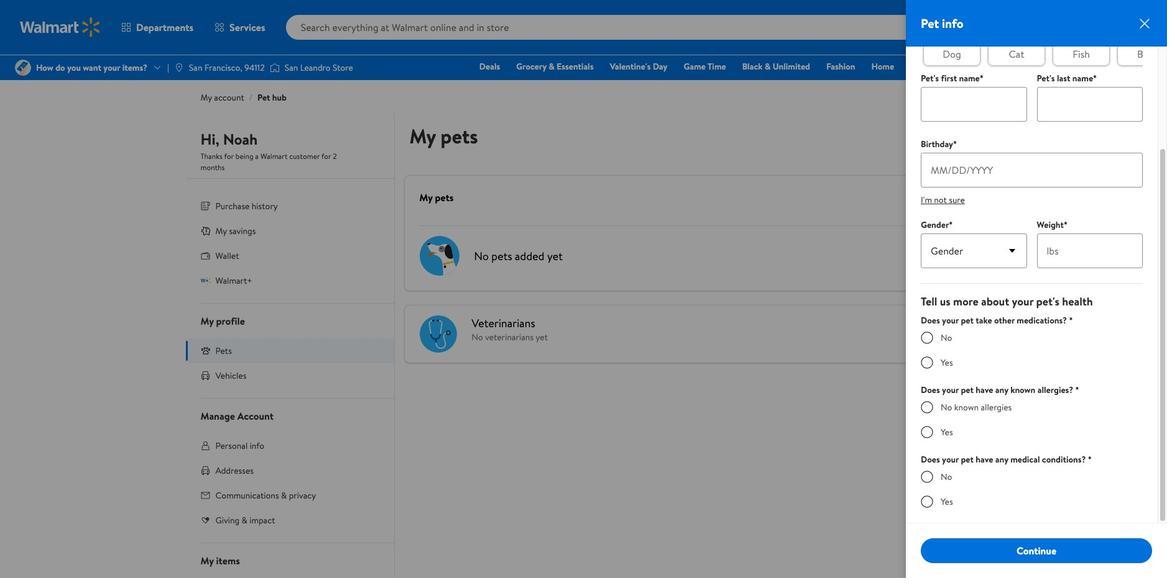Task type: describe. For each thing, give the bounding box(es) containing it.
continue
[[1017, 545, 1057, 558]]

no radio for does your pet have any medical conditions? *
[[921, 471, 933, 484]]

1 horizontal spatial walmart+ link
[[1104, 60, 1152, 73]]

personal info link
[[186, 434, 394, 459]]

pet's
[[1036, 294, 1060, 310]]

one
[[1051, 60, 1070, 73]]

icon image for walmart+
[[201, 276, 211, 286]]

& for black
[[765, 60, 771, 73]]

yet for no pets added yet
[[547, 248, 563, 264]]

pet's last name*
[[1037, 72, 1097, 85]]

purchase history
[[215, 200, 278, 213]]

no for no medications element
[[941, 332, 952, 345]]

my inside "my savings" link
[[215, 225, 227, 238]]

yes for does your pet have any medical conditions? *
[[941, 496, 953, 509]]

last
[[1057, 72, 1071, 85]]

pet hub link
[[257, 91, 287, 104]]

veterinarians
[[485, 331, 534, 344]]

history
[[252, 200, 278, 213]]

hi,
[[201, 129, 219, 150]]

valentine's day
[[610, 60, 668, 73]]

Walmart Site-Wide search field
[[286, 15, 957, 40]]

has medical conditions element
[[921, 496, 1143, 509]]

manage
[[201, 410, 235, 424]]

account
[[237, 410, 274, 424]]

cat
[[1009, 47, 1025, 61]]

option group for medications?
[[921, 332, 1143, 369]]

black
[[742, 60, 763, 73]]

deals link
[[474, 60, 506, 73]]

dismiss image
[[1137, 16, 1152, 31]]

1 $7.72
[[1130, 14, 1143, 39]]

giving
[[215, 515, 240, 527]]

does for does your pet take other medications? *
[[921, 315, 940, 327]]

purchase history link
[[186, 194, 394, 219]]

savings
[[229, 225, 256, 238]]

continue button
[[921, 539, 1152, 564]]

weight*
[[1037, 219, 1068, 231]]

pet for medical
[[961, 454, 974, 466]]

purchase
[[215, 200, 250, 213]]

cat button
[[988, 0, 1045, 66]]

0 vertical spatial pets
[[441, 123, 478, 150]]

pet for known
[[961, 384, 974, 397]]

have for medical
[[976, 454, 993, 466]]

pets
[[215, 345, 232, 358]]

valentine's
[[610, 60, 651, 73]]

wallet
[[215, 250, 239, 262]]

being
[[236, 151, 253, 162]]

does your pet take other medications? *
[[921, 315, 1073, 327]]

my savings link
[[186, 219, 394, 244]]

pet info
[[921, 15, 964, 32]]

giving & impact
[[215, 515, 275, 527]]

add for first add 'button' from the top
[[942, 195, 957, 207]]

your left pet's
[[1012, 294, 1034, 310]]

i'm
[[921, 194, 932, 206]]

grocery
[[516, 60, 547, 73]]

fashion link
[[821, 60, 861, 73]]

0 vertical spatial my pets
[[410, 123, 478, 150]]

sure
[[949, 194, 965, 206]]

customer
[[289, 151, 320, 162]]

my savings
[[215, 225, 256, 238]]

my items
[[201, 555, 240, 568]]

any for known
[[996, 384, 1009, 397]]

game time
[[684, 60, 726, 73]]

account
[[214, 91, 244, 104]]

one debit link
[[1046, 60, 1099, 73]]

name* for pet's last name*
[[1073, 72, 1097, 85]]

giving & impact link
[[186, 509, 394, 534]]

no medications element
[[921, 332, 1143, 345]]

your for does your pet have any known allergies? *
[[942, 384, 959, 397]]

1 add button from the top
[[942, 191, 957, 211]]

add for 2nd add 'button' from the top
[[942, 328, 957, 341]]

name* for pet's first name*
[[959, 72, 984, 85]]

1 vertical spatial pet
[[257, 91, 270, 104]]

$7.72
[[1130, 30, 1143, 39]]

does for does your pet have any medical conditions? *
[[921, 454, 940, 466]]

grocery & essentials
[[516, 60, 594, 73]]

0 horizontal spatial walmart+ link
[[186, 269, 394, 294]]

hub
[[272, 91, 287, 104]]

hi, noah thanks for being a walmart customer for 2 months
[[201, 129, 337, 173]]

yes for does your pet take other medications? *
[[941, 357, 953, 369]]

essentials
[[557, 60, 594, 73]]

yes radio for does your pet take other medications? *
[[921, 357, 933, 369]]

fish button
[[1053, 0, 1110, 66]]

no medical conditions element
[[921, 471, 1143, 484]]

1 for from the left
[[224, 151, 234, 162]]

registry link
[[998, 60, 1041, 73]]

/
[[249, 91, 253, 104]]

1 vertical spatial my pets
[[419, 191, 454, 205]]

debit
[[1072, 60, 1094, 73]]

any for medical
[[996, 454, 1009, 466]]

impact
[[249, 515, 275, 527]]

my profile
[[201, 315, 245, 328]]

no known allergies
[[941, 402, 1012, 414]]

tell us more about your pet's health
[[921, 294, 1093, 310]]

manage account
[[201, 410, 274, 424]]

2 vertical spatial pets
[[492, 248, 512, 264]]

black & unlimited link
[[737, 60, 816, 73]]

option group for known
[[921, 402, 1143, 439]]

not
[[934, 194, 947, 206]]

fish
[[1073, 47, 1090, 61]]

yes radio for does your pet have any medical conditions? *
[[921, 496, 933, 509]]

dog button
[[924, 0, 981, 66]]

no allergies element
[[921, 402, 1143, 414]]

bird
[[1137, 47, 1155, 61]]

auto link
[[963, 60, 993, 73]]

auto
[[969, 60, 987, 73]]

Birthday* text field
[[921, 153, 1143, 188]]

unlimited
[[773, 60, 810, 73]]

have for known
[[976, 384, 993, 397]]

pet's for pet's first name*
[[921, 72, 939, 85]]

pets link
[[186, 339, 394, 364]]

thanks
[[201, 151, 223, 162]]

time
[[708, 60, 726, 73]]

2
[[333, 151, 337, 162]]

known inside option group
[[954, 402, 979, 414]]

pet for medications?
[[961, 315, 974, 327]]

icon image for pets
[[201, 346, 211, 356]]

wallet link
[[186, 244, 394, 269]]

first
[[941, 72, 957, 85]]

Weight* text field
[[1037, 234, 1143, 269]]

pet's first name*
[[921, 72, 984, 85]]



Task type: vqa. For each thing, say whether or not it's contained in the screenshot.
TO inside button
no



Task type: locate. For each thing, give the bounding box(es) containing it.
add button down "us"
[[942, 328, 957, 341]]

allergies?
[[1038, 384, 1073, 397]]

addresses
[[215, 465, 254, 478]]

pet's for pet's last name*
[[1037, 72, 1055, 85]]

medical
[[1011, 454, 1040, 466]]

1 horizontal spatial walmart+
[[1110, 60, 1147, 73]]

1 vertical spatial have
[[976, 454, 993, 466]]

0 vertical spatial known
[[1011, 384, 1036, 397]]

Search search field
[[286, 15, 957, 40]]

info for pet info
[[942, 15, 964, 32]]

2 no radio from the top
[[921, 471, 933, 484]]

0 vertical spatial have
[[976, 384, 993, 397]]

no for pets
[[474, 248, 489, 264]]

yet right "added"
[[547, 248, 563, 264]]

profile
[[216, 315, 245, 328]]

for left 2
[[322, 151, 331, 162]]

conditions?
[[1042, 454, 1086, 466]]

0 vertical spatial info
[[942, 15, 964, 32]]

1 horizontal spatial pet's
[[1037, 72, 1055, 85]]

3 does from the top
[[921, 454, 940, 466]]

walmart+
[[1110, 60, 1147, 73], [215, 275, 252, 287]]

veterinarians no veterinarians yet
[[472, 316, 548, 344]]

grocery & essentials link
[[511, 60, 599, 73]]

more
[[953, 294, 979, 310]]

1 horizontal spatial *
[[1076, 384, 1079, 397]]

2 yes from the top
[[941, 427, 953, 439]]

privacy
[[289, 490, 316, 503]]

2 for from the left
[[322, 151, 331, 162]]

1 horizontal spatial name*
[[1073, 72, 1097, 85]]

1 name* from the left
[[959, 72, 984, 85]]

pet inside dialog
[[921, 15, 939, 32]]

personal info
[[215, 440, 264, 453]]

1 vertical spatial any
[[996, 454, 1009, 466]]

pet down the no known allergies
[[961, 454, 974, 466]]

1 pet's from the left
[[921, 72, 939, 85]]

your for does your pet have any medical conditions? *
[[942, 454, 959, 466]]

2 pet from the top
[[961, 384, 974, 397]]

info for personal info
[[250, 440, 264, 453]]

2 have from the top
[[976, 454, 993, 466]]

walmart+ down wallet
[[215, 275, 252, 287]]

bird button
[[1118, 0, 1167, 66]]

1 any from the top
[[996, 384, 1009, 397]]

does down tell
[[921, 315, 940, 327]]

name* right last
[[1073, 72, 1097, 85]]

vehicles link
[[186, 364, 394, 389]]

0 vertical spatial icon image
[[201, 226, 211, 236]]

0 horizontal spatial pet's
[[921, 72, 939, 85]]

have
[[976, 384, 993, 397], [976, 454, 993, 466]]

known
[[1011, 384, 1036, 397], [954, 402, 979, 414]]

your down the no known allergies
[[942, 454, 959, 466]]

1 vertical spatial icon image
[[201, 276, 211, 286]]

3 option group from the top
[[921, 471, 1143, 509]]

2 does from the top
[[921, 384, 940, 397]]

Pet's last name* text field
[[1037, 87, 1143, 122]]

allergies
[[981, 402, 1012, 414]]

yes radio for does your pet have any known allergies? *
[[921, 427, 933, 439]]

1 vertical spatial walmart+
[[215, 275, 252, 287]]

0 horizontal spatial pet
[[257, 91, 270, 104]]

Pet's first name* text field
[[921, 87, 1027, 122]]

2 option group from the top
[[921, 402, 1143, 439]]

0 vertical spatial any
[[996, 384, 1009, 397]]

0 vertical spatial walmart+ link
[[1104, 60, 1152, 73]]

1 icon image from the top
[[201, 226, 211, 236]]

communications & privacy link
[[186, 484, 394, 509]]

name*
[[959, 72, 984, 85], [1073, 72, 1097, 85]]

icon image up my profile
[[201, 276, 211, 286]]

info
[[942, 15, 964, 32], [250, 440, 264, 453]]

No known allergies radio
[[921, 402, 933, 414]]

3 pet from the top
[[961, 454, 974, 466]]

2 vertical spatial pet
[[961, 454, 974, 466]]

known left allergies
[[954, 402, 979, 414]]

walmart+ link
[[1104, 60, 1152, 73], [186, 269, 394, 294]]

1 vertical spatial does
[[921, 384, 940, 397]]

1 no radio from the top
[[921, 332, 933, 345]]

pet's
[[921, 72, 939, 85], [1037, 72, 1055, 85]]

2 vertical spatial does
[[921, 454, 940, 466]]

2 name* from the left
[[1073, 72, 1097, 85]]

3 icon image from the top
[[201, 346, 211, 356]]

communications & privacy
[[215, 490, 316, 503]]

1 yes radio from the top
[[921, 357, 933, 369]]

& for grocery
[[549, 60, 555, 73]]

& for giving
[[242, 515, 247, 527]]

2 vertical spatial yes
[[941, 496, 953, 509]]

addresses link
[[186, 459, 394, 484]]

no inside veterinarians no veterinarians yet
[[472, 331, 483, 344]]

1 vertical spatial known
[[954, 402, 979, 414]]

No radio
[[921, 332, 933, 345], [921, 471, 933, 484]]

0 vertical spatial *
[[1069, 315, 1073, 327]]

* right conditions?
[[1088, 454, 1092, 466]]

option group down medications?
[[921, 332, 1143, 369]]

pet's left last
[[1037, 72, 1055, 85]]

does your pet have any medical conditions? *
[[921, 454, 1092, 466]]

birthday*
[[921, 138, 957, 151]]

2 any from the top
[[996, 454, 1009, 466]]

pet left take
[[961, 315, 974, 327]]

my
[[201, 91, 212, 104], [410, 123, 436, 150], [419, 191, 433, 205], [215, 225, 227, 238], [201, 315, 214, 328], [201, 555, 214, 568]]

0 horizontal spatial walmart+
[[215, 275, 252, 287]]

add button
[[942, 191, 957, 211], [942, 328, 957, 341]]

0 vertical spatial does
[[921, 315, 940, 327]]

walmart+ link down "my savings" link
[[186, 269, 394, 294]]

gender*
[[921, 219, 953, 231]]

Yes radio
[[921, 357, 933, 369], [921, 427, 933, 439], [921, 496, 933, 509]]

*
[[1069, 315, 1073, 327], [1076, 384, 1079, 397], [1088, 454, 1092, 466]]

option group containing no known allergies
[[921, 402, 1143, 439]]

3 yes from the top
[[941, 496, 953, 509]]

no for known
[[941, 402, 952, 414]]

personal
[[215, 440, 248, 453]]

icon image
[[201, 226, 211, 236], [201, 276, 211, 286], [201, 346, 211, 356]]

pet right /
[[257, 91, 270, 104]]

have left "medical"
[[976, 454, 993, 466]]

deals
[[479, 60, 500, 73]]

pet info dialog
[[906, 0, 1167, 579]]

icon image left pets in the left bottom of the page
[[201, 346, 211, 356]]

1 horizontal spatial info
[[942, 15, 964, 32]]

home
[[872, 60, 894, 73]]

option group for medical
[[921, 471, 1143, 509]]

option group down allergies?
[[921, 402, 1143, 439]]

add down "us"
[[942, 328, 957, 341]]

1 vertical spatial yes
[[941, 427, 953, 439]]

1 yes from the top
[[941, 357, 953, 369]]

0 vertical spatial yes radio
[[921, 357, 933, 369]]

2 vertical spatial option group
[[921, 471, 1143, 509]]

2 vertical spatial yes radio
[[921, 496, 933, 509]]

icon image for my savings
[[201, 226, 211, 236]]

no for no medical conditions element
[[941, 471, 952, 484]]

1 does from the top
[[921, 315, 940, 327]]

1 vertical spatial add button
[[942, 328, 957, 341]]

does down 'no known allergies' radio
[[921, 454, 940, 466]]

valentine's day link
[[604, 60, 673, 73]]

2 add from the top
[[942, 328, 957, 341]]

2 yes radio from the top
[[921, 427, 933, 439]]

my account link
[[201, 91, 244, 104]]

1 vertical spatial yet
[[536, 331, 548, 344]]

other
[[994, 315, 1015, 327]]

hi, noah link
[[201, 129, 258, 155]]

noah
[[223, 129, 258, 150]]

walmart
[[261, 151, 288, 162]]

0 horizontal spatial known
[[954, 402, 979, 414]]

option group
[[921, 332, 1143, 369], [921, 402, 1143, 439], [921, 471, 1143, 509]]

no radio for does your pet take other medications? *
[[921, 332, 933, 345]]

1 horizontal spatial known
[[1011, 384, 1036, 397]]

1 horizontal spatial pet
[[921, 15, 939, 32]]

0 vertical spatial yes
[[941, 357, 953, 369]]

* for allergies?
[[1076, 384, 1079, 397]]

yes for does your pet have any known allergies? *
[[941, 427, 953, 439]]

2 icon image from the top
[[201, 276, 211, 286]]

& right black
[[765, 60, 771, 73]]

1 add from the top
[[942, 195, 957, 207]]

0 horizontal spatial info
[[250, 440, 264, 453]]

items
[[216, 555, 240, 568]]

any up allergies
[[996, 384, 1009, 397]]

0 horizontal spatial *
[[1069, 315, 1073, 327]]

1 vertical spatial add
[[942, 328, 957, 341]]

any left "medical"
[[996, 454, 1009, 466]]

name* right first
[[959, 72, 984, 85]]

pet's left first
[[921, 72, 939, 85]]

take
[[976, 315, 992, 327]]

veterinarians
[[472, 316, 535, 331]]

1 horizontal spatial for
[[322, 151, 331, 162]]

1 vertical spatial *
[[1076, 384, 1079, 397]]

info right personal
[[250, 440, 264, 453]]

walmart+ down $7.72
[[1110, 60, 1147, 73]]

walmart image
[[20, 17, 101, 37]]

info up "dog"
[[942, 15, 964, 32]]

your for does your pet take other medications? *
[[942, 315, 959, 327]]

1 vertical spatial option group
[[921, 402, 1143, 439]]

* for conditions?
[[1088, 454, 1092, 466]]

* down 'health'
[[1069, 315, 1073, 327]]

game time link
[[678, 60, 732, 73]]

does up 'no known allergies' radio
[[921, 384, 940, 397]]

1 vertical spatial pet
[[961, 384, 974, 397]]

1 vertical spatial yes radio
[[921, 427, 933, 439]]

0 vertical spatial pet
[[921, 15, 939, 32]]

months
[[201, 162, 225, 173]]

your
[[1012, 294, 1034, 310], [942, 315, 959, 327], [942, 384, 959, 397], [942, 454, 959, 466]]

2 vertical spatial icon image
[[201, 346, 211, 356]]

your up the no known allergies
[[942, 384, 959, 397]]

pet up the no known allergies
[[961, 384, 974, 397]]

& left privacy
[[281, 490, 287, 503]]

1 vertical spatial walmart+ link
[[186, 269, 394, 294]]

1 vertical spatial info
[[250, 440, 264, 453]]

2 horizontal spatial *
[[1088, 454, 1092, 466]]

your down "us"
[[942, 315, 959, 327]]

0 vertical spatial no radio
[[921, 332, 933, 345]]

one debit
[[1051, 60, 1094, 73]]

for
[[224, 151, 234, 162], [322, 151, 331, 162]]

game
[[684, 60, 706, 73]]

vehicles
[[215, 370, 246, 382]]

registry
[[1004, 60, 1035, 73]]

black & unlimited
[[742, 60, 810, 73]]

icon image inside pets link
[[201, 346, 211, 356]]

pet up electronics link
[[921, 15, 939, 32]]

add button right the i'm
[[942, 191, 957, 211]]

for left being
[[224, 151, 234, 162]]

1 pet from the top
[[961, 315, 974, 327]]

0 horizontal spatial for
[[224, 151, 234, 162]]

& right the grocery
[[549, 60, 555, 73]]

no
[[474, 248, 489, 264], [472, 331, 483, 344], [941, 332, 952, 345], [941, 402, 952, 414], [941, 471, 952, 484]]

has medications element
[[921, 357, 1143, 369]]

2 vertical spatial *
[[1088, 454, 1092, 466]]

* right allergies?
[[1076, 384, 1079, 397]]

electronics
[[911, 60, 953, 73]]

yet for veterinarians no veterinarians yet
[[536, 331, 548, 344]]

has allergies element
[[921, 427, 1143, 439]]

info inside dialog
[[942, 15, 964, 32]]

1 vertical spatial no radio
[[921, 471, 933, 484]]

0 vertical spatial add
[[942, 195, 957, 207]]

option group down "medical"
[[921, 471, 1143, 509]]

0 vertical spatial walmart+
[[1110, 60, 1147, 73]]

yet inside veterinarians no veterinarians yet
[[536, 331, 548, 344]]

0 vertical spatial pet
[[961, 315, 974, 327]]

icon image left my savings
[[201, 226, 211, 236]]

a
[[255, 151, 259, 162]]

home link
[[866, 60, 900, 73]]

any
[[996, 384, 1009, 397], [996, 454, 1009, 466]]

does
[[921, 315, 940, 327], [921, 384, 940, 397], [921, 454, 940, 466]]

icon image inside "my savings" link
[[201, 226, 211, 236]]

0 horizontal spatial name*
[[959, 72, 984, 85]]

us
[[940, 294, 951, 310]]

& for communications
[[281, 490, 287, 503]]

2 pet's from the left
[[1037, 72, 1055, 85]]

1 option group from the top
[[921, 332, 1143, 369]]

0 vertical spatial yet
[[547, 248, 563, 264]]

& right giving
[[242, 515, 247, 527]]

2 add button from the top
[[942, 328, 957, 341]]

walmart+ link down $7.72
[[1104, 60, 1152, 73]]

have up the no known allergies
[[976, 384, 993, 397]]

vet photo image
[[419, 316, 457, 353]]

add right the i'm
[[942, 195, 957, 207]]

about
[[981, 294, 1010, 310]]

3 yes radio from the top
[[921, 496, 933, 509]]

known up no allergies "element"
[[1011, 384, 1036, 397]]

yet
[[547, 248, 563, 264], [536, 331, 548, 344]]

&
[[549, 60, 555, 73], [765, 60, 771, 73], [281, 490, 287, 503], [242, 515, 247, 527]]

1 vertical spatial pets
[[435, 191, 454, 205]]

does your pet have any known allergies? *
[[921, 384, 1079, 397]]

0 vertical spatial add button
[[942, 191, 957, 211]]

does for does your pet have any known allergies? *
[[921, 384, 940, 397]]

health
[[1062, 294, 1093, 310]]

0 vertical spatial option group
[[921, 332, 1143, 369]]

1 have from the top
[[976, 384, 993, 397]]

yet right veterinarians
[[536, 331, 548, 344]]

my pets
[[410, 123, 478, 150], [419, 191, 454, 205]]

my account / pet hub
[[201, 91, 287, 104]]



